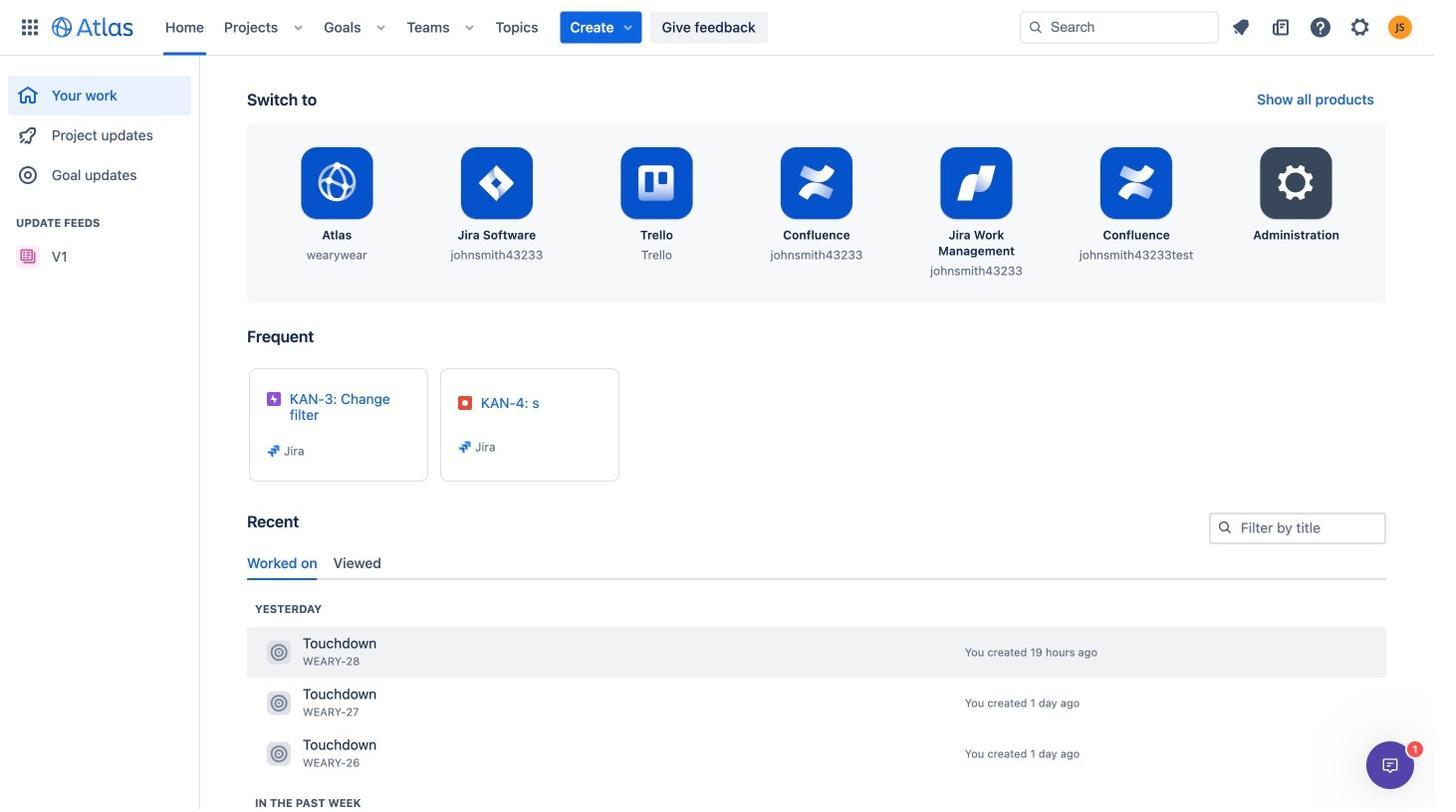 Task type: vqa. For each thing, say whether or not it's contained in the screenshot.
luigibowers16 link
no



Task type: describe. For each thing, give the bounding box(es) containing it.
top element
[[12, 0, 1020, 55]]

help image
[[1309, 15, 1333, 39]]

1 townsquare image from the top
[[267, 641, 291, 665]]

2 group from the top
[[8, 195, 191, 283]]

2 heading from the top
[[255, 796, 361, 810]]

Search field
[[1020, 11, 1219, 43]]

switch to... image
[[18, 15, 42, 39]]

account image
[[1389, 15, 1413, 39]]

notifications image
[[1229, 15, 1253, 39]]

3 townsquare image from the top
[[267, 743, 291, 767]]

settings image
[[1273, 159, 1321, 207]]



Task type: locate. For each thing, give the bounding box(es) containing it.
jira image
[[457, 439, 473, 455], [266, 443, 282, 459]]

1 vertical spatial heading
[[255, 796, 361, 810]]

2 townsquare image from the top
[[267, 692, 291, 716]]

Filter by title field
[[1211, 515, 1385, 543]]

1 group from the top
[[8, 56, 191, 201]]

search image
[[1028, 19, 1044, 35]]

0 vertical spatial townsquare image
[[267, 641, 291, 665]]

0 vertical spatial heading
[[255, 602, 322, 618]]

None search field
[[1020, 11, 1219, 43]]

jira image
[[457, 439, 473, 455], [266, 443, 282, 459]]

settings image
[[1349, 15, 1373, 39]]

0 horizontal spatial jira image
[[266, 443, 282, 459]]

townsquare image
[[267, 641, 291, 665], [267, 692, 291, 716], [267, 743, 291, 767]]

1 heading from the top
[[255, 602, 322, 618]]

search image
[[1217, 520, 1233, 536]]

group
[[8, 56, 191, 201], [8, 195, 191, 283]]

tab list
[[239, 548, 1395, 581]]

2 vertical spatial townsquare image
[[267, 743, 291, 767]]

heading
[[255, 602, 322, 618], [255, 796, 361, 810]]

banner
[[0, 0, 1435, 56]]

dialog
[[1367, 742, 1415, 790]]

0 horizontal spatial jira image
[[266, 443, 282, 459]]

1 vertical spatial townsquare image
[[267, 692, 291, 716]]

1 horizontal spatial jira image
[[457, 439, 473, 455]]

1 horizontal spatial jira image
[[457, 439, 473, 455]]



